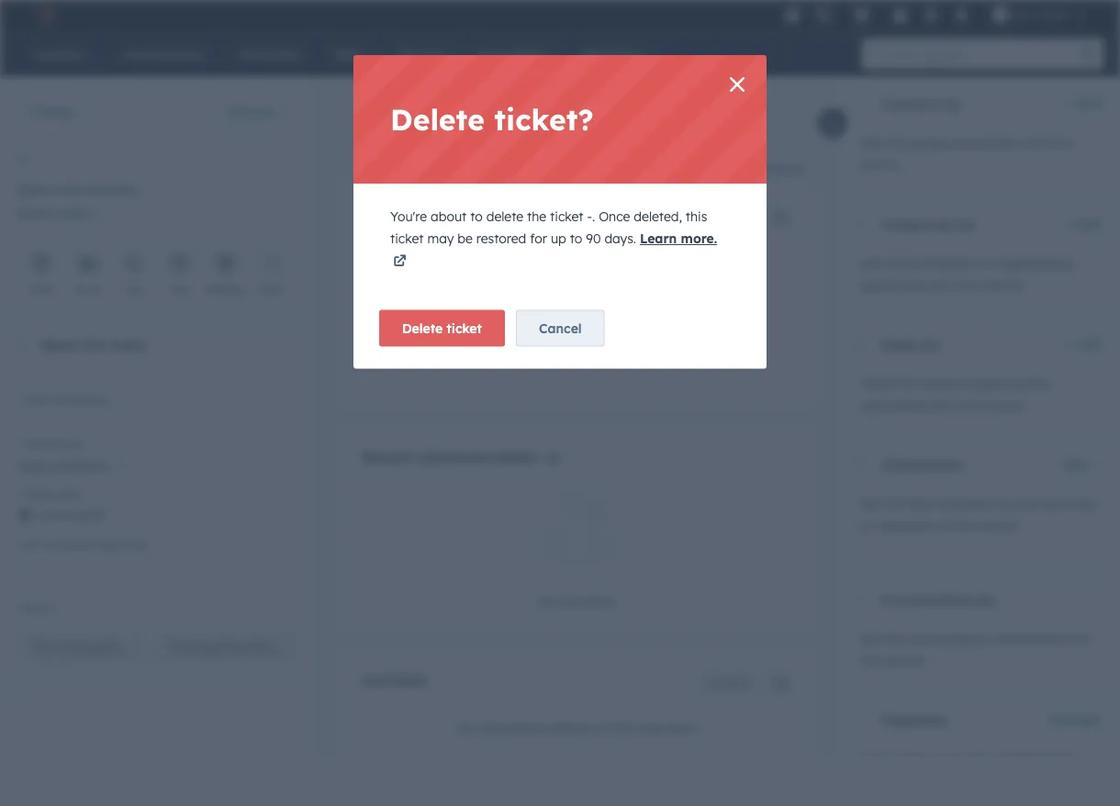 Task type: vqa. For each thing, say whether or not it's contained in the screenshot.


Task type: locate. For each thing, give the bounding box(es) containing it.
1 vertical spatial no
[[456, 720, 474, 736]]

1 vertical spatial a
[[893, 751, 901, 767]]

conversations
[[882, 592, 973, 608]]

0 horizontal spatial view
[[34, 641, 59, 655]]

last
[[412, 335, 440, 348], [18, 538, 41, 552]]

see the conversations associated with this record.
[[860, 631, 1091, 669]]

attachments button
[[841, 440, 1044, 489]]

or down team.
[[903, 795, 916, 806]]

0 vertical spatial date
[[503, 335, 532, 348]]

view left all
[[34, 641, 59, 655]]

1 + from the top
[[1065, 96, 1073, 112]]

last for date
[[18, 538, 41, 552]]

upgrade image
[[784, 8, 801, 24]]

about
[[40, 337, 79, 353]]

see for see the people associated with this record.
[[860, 135, 882, 151]]

90
[[586, 231, 601, 247]]

view all properties link
[[18, 633, 143, 662]]

of inside build a library of sales resources for your team. these could include call scripts or positioning guides.
[[947, 751, 960, 767]]

1 vertical spatial + add button
[[1065, 213, 1102, 235]]

0 horizontal spatial for
[[530, 231, 547, 247]]

the inside the see the people associated with this record.
[[885, 135, 905, 151]]

date left "cancel"
[[503, 335, 532, 348]]

the up uploaded
[[885, 496, 905, 512]]

delete
[[390, 101, 485, 138], [402, 320, 443, 336]]

add inside popup button
[[1063, 456, 1089, 473]]

organizations
[[994, 255, 1076, 271]]

2 view from the left
[[170, 641, 195, 655]]

1 horizontal spatial contacts
[[882, 96, 939, 112]]

view
[[34, 641, 59, 655], [170, 641, 195, 655]]

the inside see the files attached to your activities or uploaded to this record.
[[885, 496, 905, 512]]

see down conversations
[[860, 631, 882, 647]]

see inside see the businesses or organizations associated with this record.
[[860, 255, 882, 271]]

record. down opportunities
[[984, 398, 1025, 414]]

0 vertical spatial a
[[51, 182, 59, 198]]

ticket up ruby
[[18, 437, 49, 451]]

your up scripts
[[860, 773, 887, 789]]

-
[[15, 145, 23, 170], [23, 145, 31, 170], [587, 208, 592, 225], [467, 355, 472, 371], [472, 355, 477, 371]]

- inside you're about to delete the ticket - . once deleted, this ticket may be restored for up to 90 days.
[[587, 208, 592, 225]]

2 vertical spatial + add button
[[1065, 333, 1102, 355]]

recent
[[361, 448, 412, 466]]

+ add for see the businesses or organizations associated with this record.
[[1065, 216, 1102, 232]]

or left uploaded
[[860, 518, 872, 534]]

for inside you're about to delete the ticket - . once deleted, this ticket may be restored for up to 90 days.
[[530, 231, 547, 247]]

ticket inside button
[[447, 320, 482, 336]]

your
[[1011, 496, 1038, 512], [860, 773, 887, 789]]

1 horizontal spatial a
[[893, 751, 901, 767]]

ticket for ticket owner
[[18, 437, 49, 451]]

self made
[[1013, 7, 1069, 22]]

delete
[[486, 208, 524, 225]]

associated left objects
[[478, 720, 544, 736]]

build a library of sales resources for your team. these could include call scripts or positioning guides.
[[860, 751, 1076, 806]]

help image
[[892, 8, 909, 25]]

0 vertical spatial for
[[530, 231, 547, 247]]

last left customer
[[18, 538, 41, 552]]

0 vertical spatial your
[[1011, 496, 1038, 512]]

playbooks
[[882, 712, 948, 728]]

2 see from the top
[[860, 255, 882, 271]]

(0) up people
[[943, 96, 961, 112]]

2 vertical spatial + add
[[1065, 336, 1102, 352]]

tabs
[[766, 161, 790, 175]]

last left activity
[[412, 335, 440, 348]]

contacts inside dropdown button
[[882, 96, 939, 112]]

delete inside delete ticket button
[[402, 320, 443, 336]]

manage
[[1050, 712, 1102, 728]]

the inside track the revenue opportunities associated with this record.
[[896, 376, 915, 392]]

view left property
[[170, 641, 195, 655]]

0 vertical spatial ticket
[[18, 393, 49, 407]]

help button
[[885, 0, 916, 29]]

1 horizontal spatial for
[[1058, 751, 1076, 767]]

settings link
[[920, 5, 943, 24]]

no inside alert
[[538, 593, 555, 609]]

0 vertical spatial + add button
[[1065, 93, 1102, 115]]

2 + add from the top
[[1065, 216, 1102, 232]]

2 vertical spatial or
[[903, 795, 916, 806]]

the right delete
[[527, 208, 547, 225]]

last customer reply date
[[18, 538, 148, 552]]

1 see from the top
[[860, 135, 882, 151]]

(0)
[[943, 96, 961, 112], [957, 216, 976, 232], [921, 336, 940, 352], [977, 592, 996, 608]]

+ add for see the people associated with this record.
[[1065, 96, 1102, 112]]

see inside see the files attached to your activities or uploaded to this record.
[[860, 496, 882, 512]]

record. inside track the revenue opportunities associated with this record.
[[984, 398, 1025, 414]]

+ up organizations
[[1065, 216, 1073, 232]]

see down companies
[[860, 255, 882, 271]]

or right businesses
[[977, 255, 990, 271]]

the inside see the businesses or organizations associated with this record.
[[885, 255, 905, 271]]

note image
[[34, 257, 49, 271]]

associated
[[953, 135, 1019, 151], [860, 277, 926, 293], [860, 398, 926, 414], [996, 631, 1062, 647], [478, 720, 544, 736]]

--
[[15, 145, 31, 170]]

0 horizontal spatial no
[[456, 720, 474, 736]]

ticket for ticket description
[[18, 393, 49, 407]]

more.
[[681, 231, 717, 247]]

calling icon button
[[808, 3, 839, 27]]

date right reply
[[124, 538, 148, 552]]

no activities.
[[538, 593, 617, 609]]

1 ticket from the top
[[18, 393, 49, 407]]

no for no associated objects of this type exist.
[[456, 720, 474, 736]]

1 horizontal spatial of
[[947, 751, 960, 767]]

all
[[62, 641, 74, 655]]

you're about to delete the ticket - . once deleted, this ticket may be restored for up to 90 days.
[[390, 208, 708, 247]]

+ add button for see the people associated with this record.
[[1065, 93, 1102, 115]]

with inside the see the people associated with this record.
[[1023, 135, 1048, 151]]

the inside you're about to delete the ticket - . once deleted, this ticket may be restored for up to 90 days.
[[527, 208, 547, 225]]

with inside see the businesses or organizations associated with this record.
[[929, 277, 955, 293]]

once
[[599, 208, 630, 225]]

properties
[[77, 641, 130, 655]]

1 horizontal spatial date
[[124, 538, 148, 552]]

last activity date --
[[412, 335, 532, 371]]

2 + add button from the top
[[1065, 213, 1102, 235]]

Last customer reply date text field
[[18, 549, 294, 578]]

open
[[15, 182, 47, 198]]

ticket down be at the left of page
[[447, 320, 482, 336]]

learn more.
[[640, 231, 717, 247]]

0 vertical spatial of
[[595, 720, 607, 736]]

+ down organizations
[[1065, 336, 1073, 352]]

companies (0)
[[882, 216, 976, 232]]

+ add
[[1065, 96, 1102, 112], [1065, 216, 1102, 232], [1065, 336, 1102, 352]]

revenue
[[919, 376, 966, 392]]

0 vertical spatial no
[[538, 593, 555, 609]]

may
[[427, 231, 454, 247]]

1 horizontal spatial view
[[170, 641, 195, 655]]

self made button
[[981, 0, 1097, 29]]

history
[[246, 641, 281, 655]]

last for -
[[412, 335, 440, 348]]

(0) inside dropdown button
[[977, 592, 996, 608]]

1 vertical spatial + add
[[1065, 216, 1102, 232]]

1 horizontal spatial or
[[903, 795, 916, 806]]

+
[[1065, 96, 1073, 112], [1065, 216, 1073, 232], [1065, 336, 1073, 352]]

(0) right deals
[[921, 336, 940, 352]]

2 horizontal spatial or
[[977, 255, 990, 271]]

a inside build a library of sales resources for your team. these could include call scripts or positioning guides.
[[893, 751, 901, 767]]

0 horizontal spatial contacts
[[361, 671, 427, 689]]

3 + from the top
[[1065, 336, 1073, 352]]

email image
[[80, 257, 95, 271]]

this inside track the revenue opportunities associated with this record.
[[958, 398, 980, 414]]

1 vertical spatial +
[[1065, 216, 1073, 232]]

record. down attached
[[978, 518, 1020, 534]]

delete for delete ticket?
[[390, 101, 485, 138]]

owner
[[52, 437, 84, 451]]

2 horizontal spatial date
[[503, 335, 532, 348]]

your left activities
[[1011, 496, 1038, 512]]

see left people
[[860, 135, 882, 151]]

0 horizontal spatial date
[[56, 488, 80, 501]]

this inside see the files attached to your activities or uploaded to this record.
[[953, 518, 974, 534]]

of up these
[[947, 751, 960, 767]]

team.
[[890, 773, 925, 789]]

see the files attached to your activities or uploaded to this record.
[[860, 496, 1096, 534]]

contacts (0)
[[882, 96, 961, 112]]

these
[[928, 773, 963, 789]]

1 vertical spatial contacts
[[361, 671, 427, 689]]

with
[[1023, 135, 1048, 151], [929, 277, 955, 293], [929, 398, 955, 414], [1066, 631, 1091, 647]]

a right build
[[893, 751, 901, 767]]

+ down search button
[[1065, 96, 1073, 112]]

0 vertical spatial last
[[412, 335, 440, 348]]

.
[[592, 208, 595, 225]]

record. up companies
[[860, 157, 901, 173]]

3 + add from the top
[[1065, 336, 1102, 352]]

to left 90 at the right top of the page
[[570, 231, 583, 247]]

1 + add from the top
[[1065, 96, 1102, 112]]

ticket down you're
[[390, 231, 424, 247]]

1 vertical spatial for
[[1058, 751, 1076, 767]]

your inside build a library of sales resources for your team. these could include call scripts or positioning guides.
[[860, 773, 887, 789]]

record. down conversations
[[885, 653, 927, 669]]

1 vertical spatial ticket
[[18, 437, 49, 451]]

task
[[169, 283, 190, 296]]

this
[[1052, 135, 1073, 151], [686, 208, 708, 225], [958, 277, 980, 293], [83, 337, 106, 353], [958, 398, 980, 414], [953, 518, 974, 534], [860, 653, 881, 669], [611, 720, 632, 736]]

4 see from the top
[[860, 631, 882, 647]]

data highlights
[[361, 205, 475, 223]]

navigation
[[339, 94, 560, 140]]

associated down conversations (0) dropdown button
[[996, 631, 1062, 647]]

1 vertical spatial of
[[947, 751, 960, 767]]

(0) for deals (0)
[[921, 336, 940, 352]]

1 vertical spatial or
[[860, 518, 872, 534]]

1 vertical spatial last
[[18, 538, 41, 552]]

this inside you're about to delete the ticket - . once deleted, this ticket may be restored for up to 90 days.
[[686, 208, 708, 225]]

few
[[63, 182, 84, 198]]

companies (0) button
[[841, 199, 1058, 249]]

ticket down call
[[110, 337, 146, 353]]

0 horizontal spatial of
[[595, 720, 607, 736]]

associated down businesses
[[860, 277, 926, 293]]

0 horizontal spatial or
[[860, 518, 872, 534]]

(0) up businesses
[[957, 216, 976, 232]]

0 vertical spatial or
[[977, 255, 990, 271]]

view for view property history
[[170, 641, 195, 655]]

0 horizontal spatial last
[[18, 538, 41, 552]]

status:
[[15, 205, 57, 221]]

date down the ruby anderson
[[56, 488, 80, 501]]

3 see from the top
[[860, 496, 882, 512]]

the down conversations
[[885, 631, 905, 647]]

contacts
[[882, 96, 939, 112], [361, 671, 427, 689]]

call
[[125, 283, 142, 296]]

last inside "last activity date --"
[[412, 335, 440, 348]]

highlights
[[402, 205, 475, 223]]

+ add for track the revenue opportunities associated with this record.
[[1065, 336, 1102, 352]]

the right the track
[[896, 376, 915, 392]]

see inside the see the people associated with this record.
[[860, 135, 882, 151]]

attachments
[[882, 457, 963, 473]]

no
[[538, 593, 555, 609], [456, 720, 474, 736]]

Ticket description text field
[[18, 390, 294, 426]]

the for companies (0)
[[885, 255, 905, 271]]

self made menu
[[779, 0, 1098, 29]]

1 vertical spatial your
[[860, 773, 887, 789]]

link opens in a new window image
[[394, 251, 406, 273], [394, 256, 406, 269]]

the down companies
[[885, 255, 905, 271]]

0 vertical spatial +
[[1065, 96, 1073, 112]]

1 link opens in a new window image from the top
[[394, 251, 406, 273]]

0 vertical spatial contacts
[[882, 96, 939, 112]]

associated down contacts (0) dropdown button
[[953, 135, 1019, 151]]

to
[[470, 208, 483, 225], [570, 231, 583, 247], [995, 496, 1007, 512], [937, 518, 949, 534]]

0 vertical spatial + add
[[1065, 96, 1102, 112]]

see up uploaded
[[860, 496, 882, 512]]

to right attached
[[995, 496, 1007, 512]]

ticket left description
[[18, 393, 49, 407]]

associated inside see the businesses or organizations associated with this record.
[[860, 277, 926, 293]]

this inside see the conversations associated with this record.
[[860, 653, 881, 669]]

0 horizontal spatial your
[[860, 773, 887, 789]]

add
[[1077, 96, 1102, 112], [1077, 216, 1102, 232], [1077, 336, 1102, 352], [1063, 456, 1089, 473], [725, 676, 746, 690]]

1 horizontal spatial no
[[538, 593, 555, 609]]

date inside "last activity date --"
[[503, 335, 532, 348]]

see for see the conversations associated with this record.
[[860, 631, 882, 647]]

associated inside the see the people associated with this record.
[[953, 135, 1019, 151]]

see the people associated with this record.
[[860, 135, 1073, 173]]

record. down organizations
[[984, 277, 1025, 293]]

0 vertical spatial delete
[[390, 101, 485, 138]]

the left people
[[885, 135, 905, 151]]

delete ticket? dialog
[[354, 55, 767, 369]]

of right objects
[[595, 720, 607, 736]]

1 horizontal spatial last
[[412, 335, 440, 348]]

2 ticket from the top
[[18, 437, 49, 451]]

(0) for conversations (0)
[[977, 592, 996, 608]]

0 horizontal spatial a
[[51, 182, 59, 198]]

restored
[[476, 231, 527, 247]]

3 + add button from the top
[[1065, 333, 1102, 355]]

see inside see the conversations associated with this record.
[[860, 631, 882, 647]]

ruby
[[18, 458, 49, 474]]

for up call
[[1058, 751, 1076, 767]]

1 horizontal spatial your
[[1011, 496, 1038, 512]]

delete ticket
[[402, 320, 482, 336]]

learn more. link
[[390, 231, 717, 273]]

2 + from the top
[[1065, 216, 1073, 232]]

conversations (0)
[[882, 592, 996, 608]]

1 + add button from the top
[[1065, 93, 1102, 115]]

Search HubSpot search field
[[862, 39, 1087, 70]]

marketplaces image
[[854, 8, 870, 25]]

upgrade link
[[781, 5, 804, 24]]

(0) up see the conversations associated with this record.
[[977, 592, 996, 608]]

with inside see the conversations associated with this record.
[[1066, 631, 1091, 647]]

2 vertical spatial +
[[1065, 336, 1073, 352]]

deals (0) button
[[841, 320, 1058, 369]]

associated down the track
[[860, 398, 926, 414]]

delete for delete ticket
[[402, 320, 443, 336]]

1 vertical spatial delete
[[402, 320, 443, 336]]

2 vertical spatial date
[[124, 538, 148, 552]]

for left up
[[530, 231, 547, 247]]

a left few
[[51, 182, 59, 198]]

or inside see the businesses or organizations associated with this record.
[[977, 255, 990, 271]]

1 view from the left
[[34, 641, 59, 655]]



Task type: describe. For each thing, give the bounding box(es) containing it.
actions button
[[214, 94, 298, 130]]

could
[[967, 773, 1000, 789]]

this inside see the businesses or organizations associated with this record.
[[958, 277, 980, 293]]

meeting image
[[218, 257, 233, 271]]

calling icon image
[[815, 7, 832, 24]]

ticket owner
[[18, 437, 84, 451]]

exist.
[[667, 720, 698, 736]]

include
[[1003, 773, 1046, 789]]

customer
[[44, 538, 92, 552]]

made
[[1037, 7, 1069, 22]]

add button
[[696, 671, 758, 695]]

new button
[[57, 201, 114, 225]]

add inside button
[[725, 676, 746, 690]]

settings image
[[923, 8, 940, 24]]

navigation containing overview
[[339, 94, 560, 140]]

tickets link
[[15, 104, 74, 120]]

the inside see the conversations associated with this record.
[[885, 631, 905, 647]]

call image
[[126, 257, 141, 271]]

or inside see the files attached to your activities or uploaded to this record.
[[860, 518, 872, 534]]

activities
[[1042, 496, 1096, 512]]

recent communications
[[361, 448, 538, 466]]

library
[[905, 751, 943, 767]]

record. inside see the conversations associated with this record.
[[885, 653, 927, 669]]

with inside track the revenue opportunities associated with this record.
[[929, 398, 955, 414]]

record. inside see the files attached to your activities or uploaded to this record.
[[978, 518, 1020, 534]]

up
[[551, 231, 566, 247]]

1 vertical spatial date
[[56, 488, 80, 501]]

view property history
[[170, 641, 281, 655]]

+ for see the businesses or organizations associated with this record.
[[1065, 216, 1073, 232]]

close image
[[730, 77, 745, 92]]

ticket inside dropdown button
[[110, 337, 146, 353]]

about this ticket button
[[0, 320, 294, 370]]

notifications button
[[947, 0, 978, 29]]

to up be at the left of page
[[470, 208, 483, 225]]

your inside see the files attached to your activities or uploaded to this record.
[[1011, 496, 1038, 512]]

(0) for companies (0)
[[957, 216, 976, 232]]

data
[[361, 205, 398, 223]]

ticket up up
[[550, 208, 584, 225]]

2 link opens in a new window image from the top
[[394, 256, 406, 269]]

to down attached
[[937, 518, 949, 534]]

no for no activities.
[[538, 593, 555, 609]]

learn
[[640, 231, 677, 247]]

record. inside the see the people associated with this record.
[[860, 157, 901, 173]]

ticket description
[[18, 393, 110, 407]]

conversations
[[908, 631, 993, 647]]

tickets
[[28, 104, 74, 120]]

scripts
[[860, 795, 900, 806]]

+ for see the people associated with this record.
[[1065, 96, 1073, 112]]

or inside build a library of sales resources for your team. these could include call scripts or positioning guides.
[[903, 795, 916, 806]]

companies
[[882, 216, 953, 232]]

delete ticket button
[[379, 310, 505, 347]]

communications
[[416, 448, 538, 466]]

delete ticket?
[[390, 101, 594, 138]]

this inside dropdown button
[[83, 337, 106, 353]]

type
[[636, 720, 663, 736]]

contacts (0) button
[[841, 79, 1058, 129]]

the for deals (0)
[[896, 376, 915, 392]]

overview
[[366, 108, 426, 124]]

add for track the revenue opportunities associated with this record.
[[1077, 336, 1102, 352]]

playbooks button
[[841, 695, 1043, 745]]

view for view all properties
[[34, 641, 59, 655]]

associated inside see the conversations associated with this record.
[[996, 631, 1062, 647]]

a for few
[[51, 182, 59, 198]]

self
[[1013, 7, 1034, 22]]

positioning
[[920, 795, 987, 806]]

add button
[[1051, 446, 1102, 483]]

activities.
[[559, 593, 617, 609]]

overview button
[[340, 95, 452, 139]]

deals
[[882, 336, 917, 352]]

marketplaces button
[[843, 0, 881, 29]]

see for see the files attached to your activities or uploaded to this record.
[[860, 496, 882, 512]]

priority
[[18, 602, 56, 616]]

for inside build a library of sales resources for your team. these could include call scripts or positioning guides.
[[1058, 751, 1076, 767]]

add for see the people associated with this record.
[[1077, 96, 1102, 112]]

build
[[860, 751, 890, 767]]

a for library
[[893, 751, 901, 767]]

hubspot link
[[22, 4, 69, 26]]

activities button
[[452, 95, 559, 139]]

+ add button for see the businesses or organizations associated with this record.
[[1065, 213, 1102, 235]]

view property history link
[[154, 633, 294, 662]]

view all properties
[[34, 641, 130, 655]]

attached
[[936, 496, 991, 512]]

seconds
[[88, 182, 137, 198]]

no associated objects of this type exist.
[[456, 720, 698, 736]]

search image
[[1082, 48, 1095, 61]]

sales
[[963, 751, 993, 767]]

manage link
[[1050, 709, 1102, 731]]

ruby anderson
[[18, 458, 110, 474]]

cancel
[[539, 320, 582, 336]]

hubspot image
[[33, 4, 55, 26]]

see for see the businesses or organizations associated with this record.
[[860, 255, 882, 271]]

create
[[18, 488, 53, 501]]

meeting
[[206, 283, 245, 296]]

cancel button
[[516, 310, 605, 347]]

record. inside see the businesses or organizations associated with this record.
[[984, 277, 1025, 293]]

you're
[[390, 208, 427, 225]]

+ for track the revenue opportunities associated with this record.
[[1065, 336, 1073, 352]]

activities
[[479, 108, 534, 124]]

Create date text field
[[18, 498, 294, 527]]

customize
[[705, 161, 762, 175]]

objects
[[547, 720, 591, 736]]

contacts for contacts
[[361, 671, 427, 689]]

+ add button for track the revenue opportunities associated with this record.
[[1065, 333, 1102, 355]]

contacts for contacts (0)
[[882, 96, 939, 112]]

ticket?
[[494, 101, 594, 138]]

the for contacts (0)
[[885, 135, 905, 151]]

associated inside track the revenue opportunities associated with this record.
[[860, 398, 926, 414]]

(0) for contacts (0)
[[943, 96, 961, 112]]

about this ticket
[[40, 337, 146, 353]]

no activities. alert
[[361, 488, 793, 612]]

of for sales
[[947, 751, 960, 767]]

task image
[[172, 257, 187, 271]]

new
[[61, 205, 89, 221]]

reply
[[95, 538, 121, 552]]

be
[[458, 231, 473, 247]]

description
[[52, 393, 110, 407]]

call
[[1050, 773, 1071, 789]]

add for see the businesses or organizations associated with this record.
[[1077, 216, 1102, 232]]

about
[[431, 208, 467, 225]]

this inside the see the people associated with this record.
[[1052, 135, 1073, 151]]

search button
[[1073, 39, 1104, 70]]

notifications image
[[954, 8, 970, 25]]

more image
[[264, 257, 279, 271]]

ruby anderson image
[[993, 6, 1009, 23]]

guides.
[[991, 795, 1034, 806]]

property
[[198, 641, 243, 655]]

ruby anderson button
[[18, 448, 294, 478]]

the for attachments
[[885, 496, 905, 512]]

of for this
[[595, 720, 607, 736]]

days.
[[605, 231, 636, 247]]

uploaded
[[876, 518, 933, 534]]

anderson
[[53, 458, 110, 474]]

deals (0)
[[882, 336, 940, 352]]

businesses
[[908, 255, 974, 271]]



